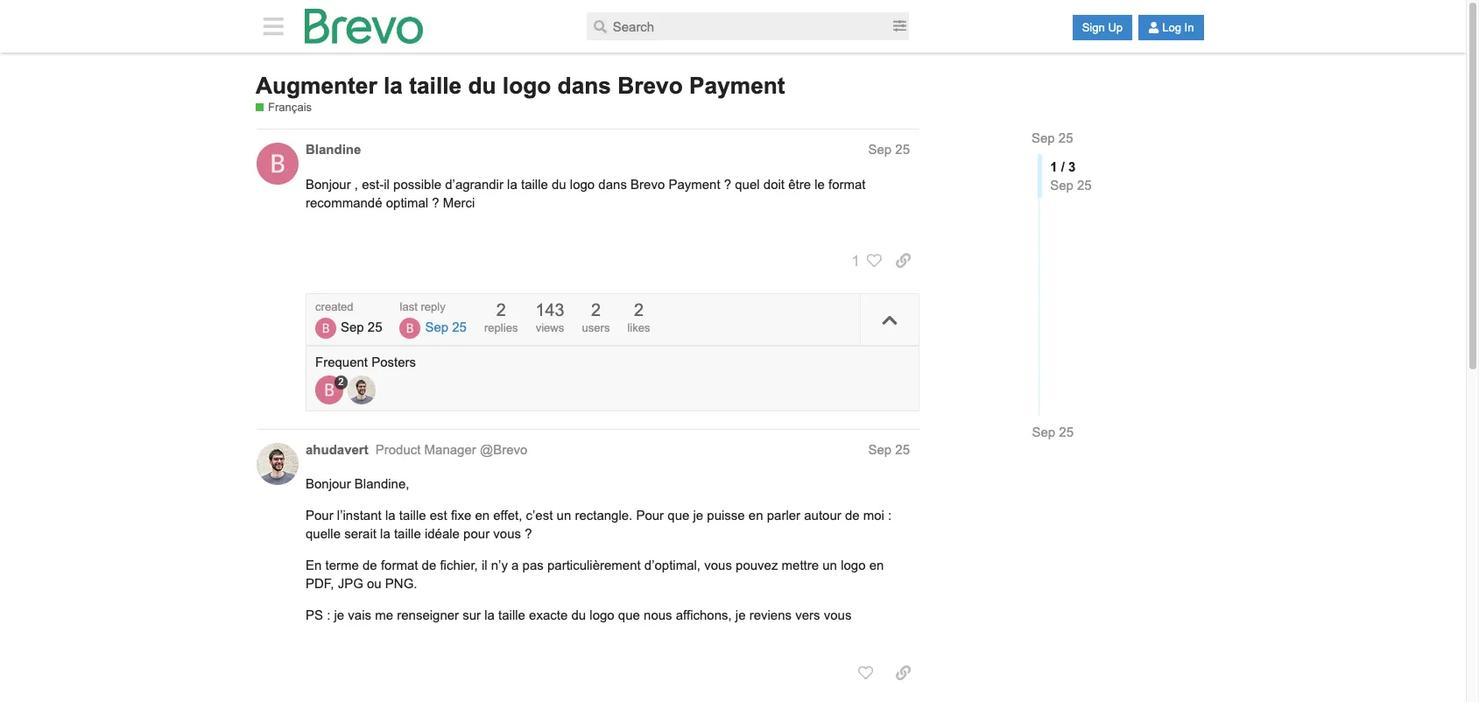 Task type: describe. For each thing, give the bounding box(es) containing it.
143
[[535, 301, 564, 320]]

0 horizontal spatial :
[[327, 608, 330, 623]]

last reply
[[400, 301, 446, 314]]

2 link
[[315, 376, 348, 404]]

0 vertical spatial payment
[[689, 72, 785, 99]]

sur
[[463, 608, 481, 623]]

collapse topic details image
[[881, 312, 899, 329]]

heading for 2nd share a link to this post image from the bottom of the page
[[296, 140, 920, 162]]

parler
[[767, 508, 800, 523]]

pour l'instant la taille est fixe en effet, c'est un rectangle. pour que je puisse en parler autour de moi : quelle serait la taille idéale pour vous ?
[[306, 508, 892, 542]]

la right serait
[[380, 527, 390, 542]]

possible
[[393, 177, 441, 192]]

que for je
[[668, 508, 689, 523]]

posters
[[371, 355, 416, 370]]

user image
[[1148, 22, 1160, 33]]

payment inside bonjour , est-il possible d'agrandir la taille du logo dans brevo payment ? quel doit être le format recommandé optimal ? merci
[[669, 177, 720, 192]]

augmenter
[[256, 72, 377, 99]]

français link
[[256, 100, 312, 116]]

2 for 2 likes
[[634, 301, 644, 320]]

sign up button
[[1072, 15, 1132, 40]]

idéale
[[425, 527, 460, 542]]

en inside en terme de format de fichier, il n'y a pas particulièrement d'optimal, vous pouvez mettre un logo en pdf, jpg ou png.
[[869, 558, 884, 573]]

etienne image
[[315, 318, 336, 339]]

last
[[400, 301, 418, 314]]

up
[[1108, 21, 1123, 34]]

de inside the pour l'instant la taille est fixe en effet, c'est un rectangle. pour que je puisse en parler autour de moi : quelle serait la taille idéale pour vous ?
[[845, 508, 860, 523]]

reviens
[[749, 608, 792, 623]]

sign up
[[1082, 21, 1123, 34]]

blandine,
[[355, 477, 409, 492]]

143 views
[[535, 301, 564, 335]]

search image
[[594, 20, 607, 33]]

product
[[375, 442, 421, 457]]

doit
[[763, 177, 785, 192]]

dans inside bonjour , est-il possible d'agrandir la taille du logo dans brevo payment ? quel doit être le format recommandé optimal ? merci
[[598, 177, 627, 192]]

brevo inside bonjour , est-il possible d'agrandir la taille du logo dans brevo payment ? quel doit être le format recommandé optimal ? merci
[[631, 177, 665, 192]]

Search text field
[[586, 12, 891, 40]]

0 vertical spatial ?
[[724, 177, 731, 192]]

2 replies
[[484, 301, 518, 335]]

replies
[[484, 321, 518, 335]]

views
[[536, 321, 564, 335]]

recommandé
[[306, 195, 382, 210]]

show sidebar image
[[259, 15, 289, 38]]

frequent posters
[[315, 355, 416, 370]]

manager
[[424, 442, 476, 457]]

@brevo
[[480, 442, 528, 457]]

1 pour from the left
[[306, 508, 333, 523]]

le
[[815, 177, 825, 192]]

bonjour , est-il possible d'agrandir la taille du logo dans brevo payment ? quel doit être le format recommandé optimal ? merci
[[306, 177, 866, 210]]

2 horizontal spatial vous
[[824, 608, 852, 623]]

que for nous
[[618, 608, 640, 623]]

ahudavert product manager @brevo
[[306, 442, 528, 457]]

log in button
[[1139, 15, 1204, 40]]

la inside bonjour , est-il possible d'agrandir la taille du logo dans brevo payment ? quel doit être le format recommandé optimal ? merci
[[507, 177, 517, 192]]

heading for first share a link to this post image from the bottom
[[296, 440, 920, 462]]

log in
[[1162, 21, 1194, 34]]

log
[[1162, 21, 1181, 34]]

vers
[[795, 608, 820, 623]]

0 horizontal spatial en
[[475, 508, 490, 523]]

25 inside the 1 / 3 sep 25
[[1077, 178, 1091, 193]]

vais
[[348, 608, 371, 623]]

frequent
[[315, 355, 368, 370]]

? inside the pour l'instant la taille est fixe en effet, c'est un rectangle. pour que je puisse en parler autour de moi : quelle serait la taille idéale pour vous ?
[[525, 527, 532, 542]]

serait
[[344, 527, 376, 542]]

optimal
[[386, 195, 428, 210]]

la right sur
[[485, 608, 495, 623]]

mettre
[[782, 558, 819, 573]]

blandine
[[306, 142, 361, 157]]

terme
[[325, 558, 359, 573]]

1 horizontal spatial etienne image
[[400, 318, 421, 339]]

en terme de format de fichier, il n'y a pas particulièrement d'optimal, vous pouvez mettre un logo en pdf, jpg ou png.
[[306, 558, 884, 592]]

/
[[1061, 159, 1064, 174]]

created
[[315, 301, 353, 314]]

0 vertical spatial dans
[[557, 72, 611, 99]]

je inside the pour l'instant la taille est fixe en effet, c'est un rectangle. pour que je puisse en parler autour de moi : quelle serait la taille idéale pour vous ?
[[693, 508, 703, 523]]

d unliked image
[[860, 253, 882, 268]]

brevo community image
[[304, 9, 423, 44]]

vous inside en terme de format de fichier, il n'y a pas particulièrement d'optimal, vous pouvez mettre un logo en pdf, jpg ou png.
[[704, 558, 732, 573]]

fixe
[[451, 508, 471, 523]]

2 for 2
[[338, 377, 344, 387]]

merci
[[443, 195, 475, 210]]

rectangle.
[[575, 508, 633, 523]]

2 horizontal spatial je
[[735, 608, 746, 623]]

affichons,
[[676, 608, 732, 623]]

augmenter la taille du logo dans brevo payment link
[[256, 72, 785, 99]]

quel
[[735, 177, 760, 192]]

3
[[1068, 159, 1075, 174]]

nous
[[644, 608, 672, 623]]

jpg
[[338, 577, 363, 592]]

blandine link
[[306, 140, 361, 159]]

il inside bonjour , est-il possible d'agrandir la taille du logo dans brevo payment ? quel doit être le format recommandé optimal ? merci
[[384, 177, 390, 192]]

2 users
[[582, 301, 610, 335]]

me
[[375, 608, 393, 623]]

1 for 1 / 3 sep 25
[[1050, 159, 1057, 174]]



Task type: vqa. For each thing, say whether or not it's contained in the screenshot.
Select… to the right
no



Task type: locate. For each thing, give the bounding box(es) containing it.
effet,
[[493, 508, 522, 523]]

0 horizontal spatial de
[[363, 558, 377, 573]]

logo inside en terme de format de fichier, il n'y a pas particulièrement d'optimal, vous pouvez mettre un logo en pdf, jpg ou png.
[[841, 558, 866, 573]]

1 vertical spatial heading
[[296, 440, 920, 462]]

en down moi
[[869, 558, 884, 573]]

0 vertical spatial heading
[[296, 140, 920, 162]]

en
[[306, 558, 322, 573]]

augmenter la taille du logo dans brevo payment
[[256, 72, 785, 99]]

est
[[430, 508, 447, 523]]

in
[[1185, 21, 1194, 34]]

0 horizontal spatial du
[[468, 72, 496, 99]]

1 vertical spatial 1
[[852, 252, 860, 270]]

que inside the pour l'instant la taille est fixe en effet, c'est un rectangle. pour que je puisse en parler autour de moi : quelle serait la taille idéale pour vous ?
[[668, 508, 689, 523]]

ps
[[306, 608, 323, 623]]

être
[[788, 177, 811, 192]]

1 vertical spatial il
[[482, 558, 487, 573]]

0 vertical spatial un
[[557, 508, 571, 523]]

etienne image down frequent
[[315, 376, 344, 404]]

pas
[[522, 558, 544, 573]]

a
[[512, 558, 519, 573]]

2 up users
[[591, 301, 601, 320]]

share a link to this post image
[[896, 253, 911, 268], [896, 666, 911, 681]]

1 inside button
[[852, 252, 860, 270]]

2 inside 2 users
[[591, 301, 601, 320]]

du
[[468, 72, 496, 99], [552, 177, 566, 192], [571, 608, 586, 623]]

2 down frequent
[[338, 377, 344, 387]]

1 horizontal spatial du
[[552, 177, 566, 192]]

bonjour down ahudavert link
[[306, 477, 351, 492]]

la right l'instant
[[385, 508, 395, 523]]

en up the pour
[[475, 508, 490, 523]]

2 likes
[[627, 301, 650, 335]]

la
[[384, 72, 403, 99], [507, 177, 517, 192], [385, 508, 395, 523], [380, 527, 390, 542], [485, 608, 495, 623]]

1 vertical spatial share a link to this post image
[[896, 666, 911, 681]]

n'y
[[491, 558, 508, 573]]

format inside bonjour , est-il possible d'agrandir la taille du logo dans brevo payment ? quel doit être le format recommandé optimal ? merci
[[828, 177, 866, 192]]

autour
[[804, 508, 841, 523]]

je left puisse
[[693, 508, 703, 523]]

payment down search text box
[[689, 72, 785, 99]]

0 vertical spatial 1
[[1050, 159, 1057, 174]]

0 vertical spatial :
[[888, 508, 892, 523]]

1 vertical spatial :
[[327, 608, 330, 623]]

1 horizontal spatial il
[[482, 558, 487, 573]]

1 horizontal spatial que
[[668, 508, 689, 523]]

pour right rectangle.
[[636, 508, 664, 523]]

un right mettre
[[823, 558, 837, 573]]

il
[[384, 177, 390, 192], [482, 558, 487, 573]]

1 horizontal spatial pour
[[636, 508, 664, 523]]

1 vertical spatial etienne image
[[315, 376, 344, 404]]

1 horizontal spatial vous
[[704, 558, 732, 573]]

1 horizontal spatial :
[[888, 508, 892, 523]]

que left puisse
[[668, 508, 689, 523]]

puisse
[[707, 508, 745, 523]]

sep
[[1032, 131, 1055, 146], [868, 142, 892, 157], [1050, 178, 1073, 193], [341, 320, 364, 335], [425, 320, 448, 335], [1032, 425, 1055, 440], [868, 442, 892, 457]]

un right c'est
[[557, 508, 571, 523]]

sep inside the 1 / 3 sep 25
[[1050, 178, 1073, 193]]

open advanced search image
[[894, 20, 907, 33]]

0 horizontal spatial ?
[[432, 195, 439, 210]]

est-
[[362, 177, 384, 192]]

de up ou
[[363, 558, 377, 573]]

2 inside 2 replies
[[496, 301, 506, 320]]

en left parler
[[749, 508, 763, 523]]

users
[[582, 321, 610, 335]]

0 horizontal spatial un
[[557, 508, 571, 523]]

vous right vers
[[824, 608, 852, 623]]

bonjour blandine,
[[306, 477, 409, 492]]

: right moi
[[888, 508, 892, 523]]

2 up replies
[[496, 301, 506, 320]]

2 horizontal spatial de
[[845, 508, 860, 523]]

la down brevo community image
[[384, 72, 403, 99]]

un
[[557, 508, 571, 523], [823, 558, 837, 573]]

en
[[475, 508, 490, 523], [749, 508, 763, 523], [869, 558, 884, 573]]

de
[[845, 508, 860, 523], [363, 558, 377, 573], [422, 558, 436, 573]]

1 horizontal spatial 1
[[1050, 159, 1057, 174]]

0 vertical spatial share a link to this post image
[[896, 253, 911, 268]]

2 share a link to this post image from the top
[[896, 666, 911, 681]]

vous inside the pour l'instant la taille est fixe en effet, c'est un rectangle. pour que je puisse en parler autour de moi : quelle serait la taille idéale pour vous ?
[[493, 527, 521, 542]]

format
[[828, 177, 866, 192], [381, 558, 418, 573]]

1 / 3 sep 25
[[1050, 159, 1091, 193]]

ps : je vais me renseigner sur la taille exacte du logo que nous affichons, je reviens vers vous
[[306, 608, 852, 623]]

0 vertical spatial du
[[468, 72, 496, 99]]

du inside bonjour , est-il possible d'agrandir la taille du logo dans brevo payment ? quel doit être le format recommandé optimal ? merci
[[552, 177, 566, 192]]

: right ps
[[327, 608, 330, 623]]

1 vertical spatial que
[[618, 608, 640, 623]]

bonjour for bonjour blandine,
[[306, 477, 351, 492]]

2 horizontal spatial du
[[571, 608, 586, 623]]

sep 25 link
[[1032, 131, 1074, 146], [868, 142, 910, 157], [1032, 423, 1074, 442], [868, 442, 910, 457]]

0 horizontal spatial que
[[618, 608, 640, 623]]

1 horizontal spatial je
[[693, 508, 703, 523]]

? left the merci on the top left
[[432, 195, 439, 210]]

? left quel at the top of the page
[[724, 177, 731, 192]]

que left nous
[[618, 608, 640, 623]]

fichier,
[[440, 558, 478, 573]]

ahudavert link
[[306, 440, 368, 459]]

il up optimal
[[384, 177, 390, 192]]

vous left pouvez
[[704, 558, 732, 573]]

1 bonjour from the top
[[306, 177, 351, 192]]

2 heading from the top
[[296, 440, 920, 462]]

2 horizontal spatial ?
[[724, 177, 731, 192]]

taille
[[409, 72, 462, 99], [521, 177, 548, 192], [399, 508, 426, 523], [394, 527, 421, 542], [498, 608, 525, 623]]

renseigner
[[397, 608, 459, 623]]

share a link to this post image right like this post image
[[896, 666, 911, 681]]

:
[[888, 508, 892, 523], [327, 608, 330, 623]]

la right the d'agrandir
[[507, 177, 517, 192]]

2 vertical spatial du
[[571, 608, 586, 623]]

0 vertical spatial format
[[828, 177, 866, 192]]

exacte
[[529, 608, 568, 623]]

pour up quelle on the left bottom of the page
[[306, 508, 333, 523]]

25
[[1059, 131, 1074, 146], [895, 142, 910, 157], [1077, 178, 1091, 193], [368, 320, 382, 335], [452, 320, 467, 335], [1059, 425, 1074, 440], [895, 442, 910, 457]]

2 horizontal spatial en
[[869, 558, 884, 573]]

ahudavert
[[306, 442, 368, 457]]

etienne image down last
[[400, 318, 421, 339]]

logo
[[503, 72, 551, 99], [570, 177, 595, 192], [841, 558, 866, 573], [590, 608, 614, 623]]

un inside the pour l'instant la taille est fixe en effet, c'est un rectangle. pour que je puisse en parler autour de moi : quelle serait la taille idéale pour vous ?
[[557, 508, 571, 523]]

un inside en terme de format de fichier, il n'y a pas particulièrement d'optimal, vous pouvez mettre un logo en pdf, jpg ou png.
[[823, 558, 837, 573]]

2 pour from the left
[[636, 508, 664, 523]]

2 up likes
[[634, 301, 644, 320]]

1 for 1
[[852, 252, 860, 270]]

1 vertical spatial bonjour
[[306, 477, 351, 492]]

0 horizontal spatial format
[[381, 558, 418, 573]]

taille inside bonjour , est-il possible d'agrandir la taille du logo dans brevo payment ? quel doit être le format recommandé optimal ? merci
[[521, 177, 548, 192]]

français
[[268, 101, 312, 114]]

il inside en terme de format de fichier, il n'y a pas particulièrement d'optimal, vous pouvez mettre un logo en pdf, jpg ou png.
[[482, 558, 487, 573]]

1 vertical spatial un
[[823, 558, 837, 573]]

de left moi
[[845, 508, 860, 523]]

de left fichier,
[[422, 558, 436, 573]]

ou
[[367, 577, 382, 592]]

vous
[[493, 527, 521, 542], [704, 558, 732, 573], [824, 608, 852, 623]]

je
[[693, 508, 703, 523], [334, 608, 344, 623], [735, 608, 746, 623]]

je left vais
[[334, 608, 344, 623]]

1 vertical spatial ?
[[432, 195, 439, 210]]

heading containing ahudavert
[[296, 440, 920, 462]]

1 inside the 1 / 3 sep 25
[[1050, 159, 1057, 174]]

1 vertical spatial format
[[381, 558, 418, 573]]

pdf,
[[306, 577, 334, 592]]

etienne image
[[400, 318, 421, 339], [315, 376, 344, 404]]

0 vertical spatial vous
[[493, 527, 521, 542]]

pour
[[463, 527, 490, 542]]

heading
[[296, 140, 920, 162], [296, 440, 920, 462]]

bonjour inside bonjour , est-il possible d'agrandir la taille du logo dans brevo payment ? quel doit être le format recommandé optimal ? merci
[[306, 177, 351, 192]]

,
[[355, 177, 358, 192]]

moi
[[863, 508, 884, 523]]

c'est
[[526, 508, 553, 523]]

1 horizontal spatial de
[[422, 558, 436, 573]]

2 vertical spatial vous
[[824, 608, 852, 623]]

alexandre hudavert image
[[348, 376, 376, 404]]

1 heading from the top
[[296, 140, 920, 162]]

0 vertical spatial etienne image
[[400, 318, 421, 339]]

pouvez
[[736, 558, 778, 573]]

que
[[668, 508, 689, 523], [618, 608, 640, 623]]

sep 25
[[1032, 131, 1074, 146], [868, 142, 910, 157], [341, 320, 382, 335], [425, 320, 467, 335], [1032, 425, 1074, 440], [868, 442, 910, 457]]

: inside the pour l'instant la taille est fixe en effet, c'est un rectangle. pour que je puisse en parler autour de moi : quelle serait la taille idéale pour vous ?
[[888, 508, 892, 523]]

2
[[496, 301, 506, 320], [591, 301, 601, 320], [634, 301, 644, 320], [338, 377, 344, 387]]

2 inside "link"
[[338, 377, 344, 387]]

d'optimal,
[[644, 558, 701, 573]]

1 share a link to this post image from the top
[[896, 253, 911, 268]]

il left the n'y
[[482, 558, 487, 573]]

0 horizontal spatial 1
[[852, 252, 860, 270]]

2 for 2 replies
[[496, 301, 506, 320]]

bonjour up recommandé
[[306, 177, 351, 192]]

0 vertical spatial il
[[384, 177, 390, 192]]

l'instant
[[337, 508, 382, 523]]

reply
[[421, 301, 446, 314]]

1 horizontal spatial ?
[[525, 527, 532, 542]]

?
[[724, 177, 731, 192], [432, 195, 439, 210], [525, 527, 532, 542]]

je left reviens
[[735, 608, 746, 623]]

share a link to this post image right d unliked image
[[896, 253, 911, 268]]

1 horizontal spatial un
[[823, 558, 837, 573]]

0 vertical spatial brevo
[[618, 72, 683, 99]]

1 vertical spatial vous
[[704, 558, 732, 573]]

png.
[[385, 577, 417, 592]]

1 vertical spatial payment
[[669, 177, 720, 192]]

0 vertical spatial que
[[668, 508, 689, 523]]

? down c'est
[[525, 527, 532, 542]]

1 vertical spatial du
[[552, 177, 566, 192]]

bonjour for bonjour , est-il possible d'agrandir la taille du logo dans brevo payment ? quel doit être le format recommandé optimal ? merci
[[306, 177, 351, 192]]

1 horizontal spatial format
[[828, 177, 866, 192]]

dans
[[557, 72, 611, 99], [598, 177, 627, 192]]

quelle
[[306, 527, 341, 542]]

bonjour
[[306, 177, 351, 192], [306, 477, 351, 492]]

2 bonjour from the top
[[306, 477, 351, 492]]

2 for 2 users
[[591, 301, 601, 320]]

0 horizontal spatial etienne image
[[315, 376, 344, 404]]

1 vertical spatial dans
[[598, 177, 627, 192]]

0 horizontal spatial pour
[[306, 508, 333, 523]]

1 vertical spatial brevo
[[631, 177, 665, 192]]

d'agrandir
[[445, 177, 504, 192]]

format right "le"
[[828, 177, 866, 192]]

heading up rectangle.
[[296, 440, 920, 462]]

2 inside 2 likes
[[634, 301, 644, 320]]

heading containing blandine
[[296, 140, 920, 162]]

payment
[[689, 72, 785, 99], [669, 177, 720, 192]]

1 horizontal spatial en
[[749, 508, 763, 523]]

logo inside bonjour , est-il possible d'agrandir la taille du logo dans brevo payment ? quel doit être le format recommandé optimal ? merci
[[570, 177, 595, 192]]

payment left quel at the top of the page
[[669, 177, 720, 192]]

sign
[[1082, 21, 1105, 34]]

likes
[[627, 321, 650, 335]]

heading up bonjour , est-il possible d'agrandir la taille du logo dans brevo payment ? quel doit être le format recommandé optimal ? merci
[[296, 140, 920, 162]]

format up png.
[[381, 558, 418, 573]]

vous down effet, at the bottom of page
[[493, 527, 521, 542]]

0 horizontal spatial vous
[[493, 527, 521, 542]]

0 horizontal spatial il
[[384, 177, 390, 192]]

like this post image
[[858, 666, 873, 681]]

format inside en terme de format de fichier, il n'y a pas particulièrement d'optimal, vous pouvez mettre un logo en pdf, jpg ou png.
[[381, 558, 418, 573]]

0 vertical spatial bonjour
[[306, 177, 351, 192]]

brevo
[[618, 72, 683, 99], [631, 177, 665, 192]]

2 vertical spatial ?
[[525, 527, 532, 542]]

particulièrement
[[547, 558, 641, 573]]

0 horizontal spatial je
[[334, 608, 344, 623]]

1 button
[[843, 246, 882, 276]]



